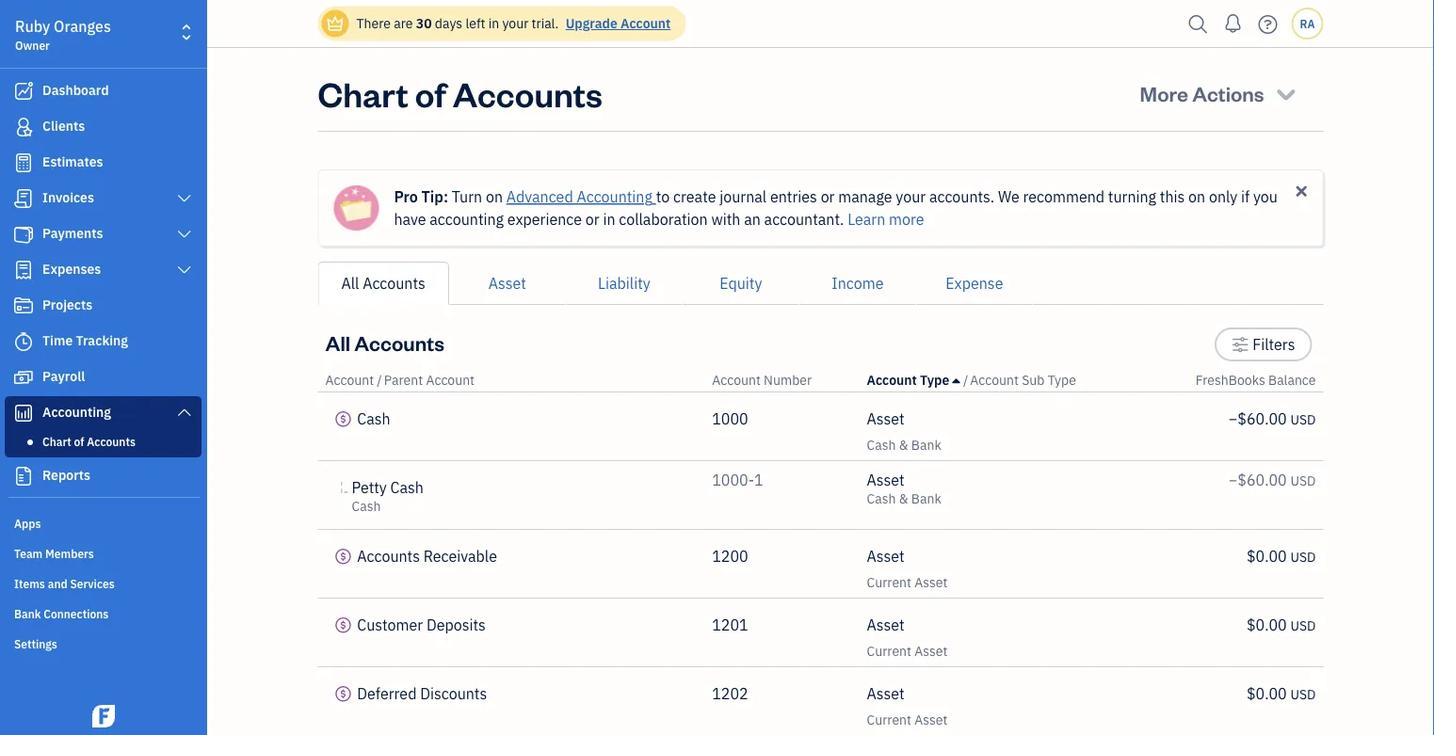 Task type: describe. For each thing, give the bounding box(es) containing it.
estimate image
[[12, 154, 35, 172]]

settings link
[[5, 629, 202, 658]]

projects link
[[5, 289, 202, 323]]

project image
[[12, 297, 35, 316]]

and
[[48, 576, 67, 592]]

caretup image
[[953, 373, 960, 388]]

on inside to create journal entries or manage your accounts. we recommend turning this on only if  you have accounting experience or in collaboration with an accountant.
[[1189, 187, 1206, 207]]

number
[[764, 372, 812, 389]]

expenses link
[[5, 253, 202, 287]]

dashboard link
[[5, 74, 202, 108]]

chart of accounts link
[[8, 430, 198, 453]]

customer deposits
[[357, 616, 486, 635]]

1201
[[712, 616, 749, 635]]

asset cash & bank for 1000
[[867, 409, 942, 454]]

advanced
[[507, 187, 573, 207]]

chart image
[[12, 404, 35, 423]]

asset current asset for 1200
[[867, 547, 948, 592]]

usd for 1000-1
[[1291, 472, 1316, 490]]

receivable
[[424, 547, 497, 567]]

more
[[1140, 80, 1189, 106]]

$0.00 usd for 1200
[[1247, 547, 1316, 567]]

actions
[[1193, 80, 1265, 106]]

accounts inside chart of accounts "link"
[[87, 434, 136, 449]]

with
[[712, 210, 741, 229]]

learn more
[[848, 210, 925, 229]]

money image
[[12, 368, 35, 387]]

your for trial.
[[502, 15, 529, 32]]

connections
[[44, 607, 109, 622]]

ruby
[[15, 16, 50, 36]]

−$60.00 for 1000-1
[[1229, 471, 1287, 490]]

all inside button
[[341, 274, 359, 293]]

chevron large down image for expenses
[[176, 263, 193, 278]]

$0.00 usd for 1201
[[1247, 616, 1316, 635]]

apps link
[[5, 509, 202, 537]]

learn
[[848, 210, 886, 229]]

items
[[14, 576, 45, 592]]

reports
[[42, 467, 90, 484]]

accounts.
[[930, 187, 995, 207]]

there
[[357, 15, 391, 32]]

bank for 1000-1
[[912, 490, 942, 508]]

entries
[[770, 187, 818, 207]]

& for 1000
[[899, 437, 909, 454]]

chevron large down image for accounting
[[176, 405, 193, 420]]

accounting link
[[5, 397, 202, 430]]

of inside "link"
[[74, 434, 84, 449]]

account for account sub type
[[970, 372, 1019, 389]]

notifications image
[[1218, 5, 1249, 42]]

equity
[[720, 274, 762, 293]]

more actions button
[[1123, 71, 1316, 116]]

1 vertical spatial all accounts
[[325, 329, 444, 356]]

more actions
[[1140, 80, 1265, 106]]

days
[[435, 15, 463, 32]]

asset current asset for 1201
[[867, 616, 948, 660]]

usd for 1200
[[1291, 549, 1316, 566]]

freshbooks
[[1196, 372, 1266, 389]]

timer image
[[12, 333, 35, 351]]

asset current asset for 1202
[[867, 684, 948, 729]]

projects
[[42, 296, 93, 314]]

dashboard
[[42, 81, 109, 99]]

accounting
[[430, 210, 504, 229]]

account / parent account
[[325, 372, 475, 389]]

filters
[[1253, 335, 1296, 355]]

chart of accounts inside "link"
[[42, 434, 136, 449]]

more
[[889, 210, 925, 229]]

filters button
[[1215, 328, 1313, 362]]

payments
[[42, 225, 103, 242]]

−$60.00 usd for 1000
[[1229, 409, 1316, 429]]

settings
[[14, 637, 57, 652]]

turn
[[452, 187, 482, 207]]

1000-1
[[712, 471, 764, 490]]

customer
[[357, 616, 423, 635]]

collaboration
[[619, 210, 708, 229]]

we
[[998, 187, 1020, 207]]

apps
[[14, 516, 41, 531]]

0 vertical spatial in
[[489, 15, 499, 32]]

accounts receivable
[[357, 547, 497, 567]]

all accounts inside button
[[341, 274, 426, 293]]

create
[[673, 187, 716, 207]]

asset button
[[449, 262, 566, 305]]

account for account type
[[867, 372, 917, 389]]

are
[[394, 15, 413, 32]]

this
[[1160, 187, 1185, 207]]

payroll link
[[5, 361, 202, 395]]

usd for 1202
[[1291, 686, 1316, 704]]

0 vertical spatial accounting
[[577, 187, 653, 207]]

account for account number
[[712, 372, 761, 389]]

manage
[[839, 187, 893, 207]]

only
[[1209, 187, 1238, 207]]

1000
[[712, 409, 749, 429]]

usd for 1201
[[1291, 617, 1316, 635]]

accounts up account / parent account
[[355, 329, 444, 356]]

account sub type
[[970, 372, 1077, 389]]

to create journal entries or manage your accounts. we recommend turning this on only if  you have accounting experience or in collaboration with an accountant.
[[394, 187, 1278, 229]]

payment image
[[12, 225, 35, 244]]

go to help image
[[1253, 10, 1283, 38]]

bank connections
[[14, 607, 109, 622]]

owner
[[15, 38, 50, 53]]

experience
[[508, 210, 582, 229]]

an
[[744, 210, 761, 229]]

current for 1200
[[867, 574, 912, 592]]

0 vertical spatial of
[[415, 71, 446, 115]]

equity button
[[683, 262, 800, 305]]

balance
[[1269, 372, 1316, 389]]

2 / from the left
[[964, 372, 969, 389]]

petty cash cash
[[352, 478, 424, 515]]

1000-
[[712, 471, 755, 490]]

& for 1000-1
[[899, 490, 909, 508]]

−$60.00 for 1000
[[1229, 409, 1287, 429]]

petty
[[352, 478, 387, 498]]

current for 1201
[[867, 643, 912, 660]]

if
[[1241, 187, 1250, 207]]



Task type: locate. For each thing, give the bounding box(es) containing it.
/
[[377, 372, 382, 389], [964, 372, 969, 389]]

1 vertical spatial $0.00 usd
[[1247, 616, 1316, 635]]

asset
[[489, 274, 527, 293], [867, 409, 905, 429], [867, 471, 905, 490], [867, 547, 905, 567], [915, 574, 948, 592], [867, 616, 905, 635], [915, 643, 948, 660], [867, 684, 905, 704], [915, 712, 948, 729]]

chevron large down image inside expenses link
[[176, 263, 193, 278]]

0 vertical spatial current
[[867, 574, 912, 592]]

deferred
[[357, 684, 417, 704]]

accounts down accounting 'link'
[[87, 434, 136, 449]]

1 vertical spatial chevron large down image
[[176, 405, 193, 420]]

1 horizontal spatial your
[[896, 187, 926, 207]]

to
[[656, 187, 670, 207]]

1 vertical spatial &
[[899, 490, 909, 508]]

1 vertical spatial of
[[74, 434, 84, 449]]

3 current from the top
[[867, 712, 912, 729]]

recommend
[[1023, 187, 1105, 207]]

asset inside button
[[489, 274, 527, 293]]

expense button
[[916, 262, 1033, 305]]

account type
[[867, 372, 950, 389]]

$0.00 usd
[[1247, 547, 1316, 567], [1247, 616, 1316, 635], [1247, 684, 1316, 704]]

0 horizontal spatial chart of accounts
[[42, 434, 136, 449]]

payroll
[[42, 368, 85, 385]]

advanced accounting link
[[507, 187, 656, 207]]

account for account / parent account
[[325, 372, 374, 389]]

2 on from the left
[[1189, 187, 1206, 207]]

1 horizontal spatial accounting
[[577, 187, 653, 207]]

income
[[832, 274, 884, 293]]

on right this
[[1189, 187, 1206, 207]]

pro
[[394, 187, 418, 207]]

2 vertical spatial bank
[[14, 607, 41, 622]]

0 horizontal spatial accounting
[[42, 404, 111, 421]]

2 vertical spatial current
[[867, 712, 912, 729]]

clients
[[42, 117, 85, 135]]

in inside to create journal entries or manage your accounts. we recommend turning this on only if  you have accounting experience or in collaboration with an accountant.
[[603, 210, 616, 229]]

learn more link
[[848, 210, 925, 229]]

1 horizontal spatial /
[[964, 372, 969, 389]]

ra button
[[1292, 8, 1324, 40]]

accounts down "have"
[[363, 274, 426, 293]]

−$60.00 usd for 1000-1
[[1229, 471, 1316, 490]]

invoices
[[42, 189, 94, 206]]

1 on from the left
[[486, 187, 503, 207]]

3 $0.00 from the top
[[1247, 684, 1287, 704]]

time
[[42, 332, 73, 349]]

$0.00 for 1201
[[1247, 616, 1287, 635]]

1 vertical spatial in
[[603, 210, 616, 229]]

trial.
[[532, 15, 559, 32]]

2 asset cash & bank from the top
[[867, 471, 942, 508]]

chart down there
[[318, 71, 408, 115]]

asset current asset
[[867, 547, 948, 592], [867, 616, 948, 660], [867, 684, 948, 729]]

1 type from the left
[[920, 372, 950, 389]]

0 horizontal spatial on
[[486, 187, 503, 207]]

1 horizontal spatial chart
[[318, 71, 408, 115]]

oranges
[[54, 16, 111, 36]]

1 horizontal spatial chart of accounts
[[318, 71, 603, 115]]

chevron large down image inside the payments link
[[176, 227, 193, 242]]

account right caretup image
[[970, 372, 1019, 389]]

chart of accounts down accounting 'link'
[[42, 434, 136, 449]]

0 vertical spatial chart
[[318, 71, 408, 115]]

0 horizontal spatial or
[[586, 210, 600, 229]]

cash
[[357, 409, 391, 429], [867, 437, 896, 454], [390, 478, 424, 498], [867, 490, 896, 508], [352, 498, 381, 515]]

bank inside main element
[[14, 607, 41, 622]]

chart inside "link"
[[42, 434, 71, 449]]

1
[[755, 471, 764, 490]]

2 vertical spatial asset current asset
[[867, 684, 948, 729]]

payments link
[[5, 218, 202, 252]]

your inside to create journal entries or manage your accounts. we recommend turning this on only if  you have accounting experience or in collaboration with an accountant.
[[896, 187, 926, 207]]

/ left parent
[[377, 372, 382, 389]]

or up accountant.
[[821, 187, 835, 207]]

chevrondown image
[[1273, 80, 1299, 106]]

accounting inside 'link'
[[42, 404, 111, 421]]

2 vertical spatial $0.00 usd
[[1247, 684, 1316, 704]]

your up more
[[896, 187, 926, 207]]

1 asset cash & bank from the top
[[867, 409, 942, 454]]

chevron large down image
[[176, 263, 193, 278], [176, 405, 193, 420]]

account left parent
[[325, 372, 374, 389]]

all accounts button
[[318, 262, 449, 305]]

0 horizontal spatial your
[[502, 15, 529, 32]]

current
[[867, 574, 912, 592], [867, 643, 912, 660], [867, 712, 912, 729]]

chart up 'reports'
[[42, 434, 71, 449]]

asset cash & bank for 1000-1
[[867, 471, 942, 508]]

3 usd from the top
[[1291, 549, 1316, 566]]

invoice image
[[12, 189, 35, 208]]

items and services link
[[5, 569, 202, 597]]

0 horizontal spatial of
[[74, 434, 84, 449]]

bank for 1000
[[912, 437, 942, 454]]

2 chevron large down image from the top
[[176, 227, 193, 242]]

tip:
[[422, 187, 448, 207]]

1 vertical spatial chart
[[42, 434, 71, 449]]

0 horizontal spatial chart
[[42, 434, 71, 449]]

ruby oranges owner
[[15, 16, 111, 53]]

1 vertical spatial asset cash & bank
[[867, 471, 942, 508]]

or
[[821, 187, 835, 207], [586, 210, 600, 229]]

2 $0.00 from the top
[[1247, 616, 1287, 635]]

4 usd from the top
[[1291, 617, 1316, 635]]

2 chevron large down image from the top
[[176, 405, 193, 420]]

1 vertical spatial chart of accounts
[[42, 434, 136, 449]]

chevron large down image
[[176, 191, 193, 206], [176, 227, 193, 242]]

1 $0.00 from the top
[[1247, 547, 1287, 567]]

1 horizontal spatial or
[[821, 187, 835, 207]]

chevron large down image for payments
[[176, 227, 193, 242]]

dashboard image
[[12, 82, 35, 101]]

1 horizontal spatial of
[[415, 71, 446, 115]]

1 vertical spatial current
[[867, 643, 912, 660]]

current for 1202
[[867, 712, 912, 729]]

freshbooks balance
[[1196, 372, 1316, 389]]

account
[[621, 15, 671, 32], [325, 372, 374, 389], [426, 372, 475, 389], [712, 372, 761, 389], [867, 372, 917, 389], [970, 372, 1019, 389]]

1 vertical spatial accounting
[[42, 404, 111, 421]]

1 horizontal spatial in
[[603, 210, 616, 229]]

team members link
[[5, 539, 202, 567]]

1 vertical spatial all
[[325, 329, 350, 356]]

0 vertical spatial your
[[502, 15, 529, 32]]

chart of accounts down days
[[318, 71, 603, 115]]

2 vertical spatial $0.00
[[1247, 684, 1287, 704]]

account right upgrade
[[621, 15, 671, 32]]

2 −$60.00 usd from the top
[[1229, 471, 1316, 490]]

1200
[[712, 547, 749, 567]]

0 vertical spatial chevron large down image
[[176, 263, 193, 278]]

1 vertical spatial chevron large down image
[[176, 227, 193, 242]]

$0.00 usd for 1202
[[1247, 684, 1316, 704]]

ra
[[1300, 16, 1315, 31]]

bank connections link
[[5, 599, 202, 627]]

accountant.
[[765, 210, 844, 229]]

chevron large down image up chart of accounts "link"
[[176, 405, 193, 420]]

0 vertical spatial −$60.00
[[1229, 409, 1287, 429]]

1202
[[712, 684, 749, 704]]

chevron large down image up projects link
[[176, 263, 193, 278]]

1 chevron large down image from the top
[[176, 263, 193, 278]]

$0.00
[[1247, 547, 1287, 567], [1247, 616, 1287, 635], [1247, 684, 1287, 704]]

0 vertical spatial all accounts
[[341, 274, 426, 293]]

accounts
[[453, 71, 603, 115], [363, 274, 426, 293], [355, 329, 444, 356], [87, 434, 136, 449], [357, 547, 420, 567]]

5 usd from the top
[[1291, 686, 1316, 704]]

1 & from the top
[[899, 437, 909, 454]]

services
[[70, 576, 115, 592]]

/ right caretup image
[[964, 372, 969, 389]]

turning
[[1109, 187, 1157, 207]]

0 vertical spatial bank
[[912, 437, 942, 454]]

discounts
[[420, 684, 487, 704]]

account up 1000
[[712, 372, 761, 389]]

freshbooks image
[[89, 706, 119, 728]]

account left caretup image
[[867, 372, 917, 389]]

time tracking link
[[5, 325, 202, 359]]

1 vertical spatial $0.00
[[1247, 616, 1287, 635]]

main element
[[0, 0, 254, 736]]

0 vertical spatial chevron large down image
[[176, 191, 193, 206]]

usd for 1000
[[1291, 411, 1316, 429]]

1 current from the top
[[867, 574, 912, 592]]

all accounts up account / parent account
[[325, 329, 444, 356]]

1 horizontal spatial type
[[1048, 372, 1077, 389]]

liability
[[598, 274, 651, 293]]

1 $0.00 usd from the top
[[1247, 547, 1316, 567]]

there are 30 days left in your trial. upgrade account
[[357, 15, 671, 32]]

2 current from the top
[[867, 643, 912, 660]]

upgrade
[[566, 15, 618, 32]]

chevron large down image up the payments link
[[176, 191, 193, 206]]

$0.00 for 1200
[[1247, 547, 1287, 567]]

1 vertical spatial or
[[586, 210, 600, 229]]

1 vertical spatial your
[[896, 187, 926, 207]]

liability button
[[566, 262, 683, 305]]

&
[[899, 437, 909, 454], [899, 490, 909, 508]]

2 type from the left
[[1048, 372, 1077, 389]]

deferred discounts
[[357, 684, 487, 704]]

1 chevron large down image from the top
[[176, 191, 193, 206]]

expense
[[946, 274, 1004, 293]]

upgrade account link
[[562, 15, 671, 32]]

3 $0.00 usd from the top
[[1247, 684, 1316, 704]]

you
[[1254, 187, 1278, 207]]

2 asset current asset from the top
[[867, 616, 948, 660]]

chevron large down image inside accounting 'link'
[[176, 405, 193, 420]]

3 asset current asset from the top
[[867, 684, 948, 729]]

chevron large down image for invoices
[[176, 191, 193, 206]]

of down "30"
[[415, 71, 446, 115]]

1 horizontal spatial on
[[1189, 187, 1206, 207]]

all
[[341, 274, 359, 293], [325, 329, 350, 356]]

estimates
[[42, 153, 103, 170]]

account right parent
[[426, 372, 475, 389]]

0 vertical spatial &
[[899, 437, 909, 454]]

team
[[14, 546, 43, 561]]

in right left
[[489, 15, 499, 32]]

1 asset current asset from the top
[[867, 547, 948, 592]]

0 horizontal spatial /
[[377, 372, 382, 389]]

parent
[[384, 372, 423, 389]]

1 vertical spatial bank
[[912, 490, 942, 508]]

reports link
[[5, 460, 202, 494]]

chart
[[318, 71, 408, 115], [42, 434, 71, 449]]

0 vertical spatial asset current asset
[[867, 547, 948, 592]]

2 $0.00 usd from the top
[[1247, 616, 1316, 635]]

or down advanced accounting link
[[586, 210, 600, 229]]

0 vertical spatial chart of accounts
[[318, 71, 603, 115]]

accounts inside all accounts button
[[363, 274, 426, 293]]

invoices link
[[5, 182, 202, 216]]

crown image
[[325, 14, 345, 33]]

2 −$60.00 from the top
[[1229, 471, 1287, 490]]

1 usd from the top
[[1291, 411, 1316, 429]]

your for accounts.
[[896, 187, 926, 207]]

0 horizontal spatial in
[[489, 15, 499, 32]]

0 vertical spatial −$60.00 usd
[[1229, 409, 1316, 429]]

sub
[[1022, 372, 1045, 389]]

accounts down 'there are 30 days left in your trial. upgrade account'
[[453, 71, 603, 115]]

usd
[[1291, 411, 1316, 429], [1291, 472, 1316, 490], [1291, 549, 1316, 566], [1291, 617, 1316, 635], [1291, 686, 1316, 704]]

1 −$60.00 usd from the top
[[1229, 409, 1316, 429]]

2 & from the top
[[899, 490, 909, 508]]

type left caretup image
[[920, 372, 950, 389]]

expense image
[[12, 261, 35, 280]]

income button
[[800, 262, 916, 305]]

2 usd from the top
[[1291, 472, 1316, 490]]

chevron large down image inside the invoices link
[[176, 191, 193, 206]]

0 vertical spatial $0.00
[[1247, 547, 1287, 567]]

settings image
[[1232, 333, 1250, 356]]

1 / from the left
[[377, 372, 382, 389]]

0 vertical spatial asset cash & bank
[[867, 409, 942, 454]]

report image
[[12, 467, 35, 486]]

$0.00 for 1202
[[1247, 684, 1287, 704]]

on right turn
[[486, 187, 503, 207]]

your left trial.
[[502, 15, 529, 32]]

journal
[[720, 187, 767, 207]]

1 vertical spatial asset current asset
[[867, 616, 948, 660]]

30
[[416, 15, 432, 32]]

−$60.00 usd
[[1229, 409, 1316, 429], [1229, 471, 1316, 490]]

0 vertical spatial all
[[341, 274, 359, 293]]

0 horizontal spatial type
[[920, 372, 950, 389]]

1 vertical spatial −$60.00
[[1229, 471, 1287, 490]]

estimates link
[[5, 146, 202, 180]]

tracking
[[76, 332, 128, 349]]

account type button
[[867, 372, 960, 389]]

all accounts down "have"
[[341, 274, 426, 293]]

accounting left to
[[577, 187, 653, 207]]

search image
[[1184, 10, 1214, 38]]

accounts down petty cash cash
[[357, 547, 420, 567]]

0 vertical spatial $0.00 usd
[[1247, 547, 1316, 567]]

close image
[[1293, 183, 1311, 200]]

deposits
[[427, 616, 486, 635]]

1 −$60.00 from the top
[[1229, 409, 1287, 429]]

type right sub
[[1048, 372, 1077, 389]]

client image
[[12, 118, 35, 137]]

of up 'reports'
[[74, 434, 84, 449]]

in down advanced accounting link
[[603, 210, 616, 229]]

0 vertical spatial or
[[821, 187, 835, 207]]

accounting down payroll
[[42, 404, 111, 421]]

1 vertical spatial −$60.00 usd
[[1229, 471, 1316, 490]]

chevron large down image up expenses link
[[176, 227, 193, 242]]



Task type: vqa. For each thing, say whether or not it's contained in the screenshot.
the "Expense" button
yes



